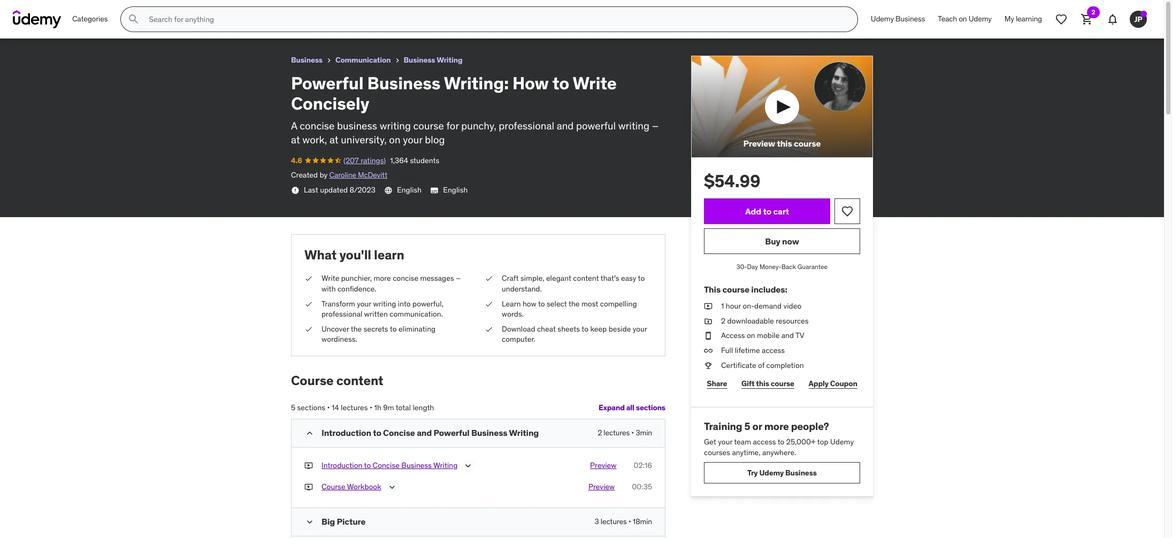 Task type: describe. For each thing, give the bounding box(es) containing it.
and inside powerful business writing: how to write concisely a concise business writing course for punchy, professional and powerful writing – at work, at university, on your blog
[[557, 119, 574, 132]]

notifications image
[[1106, 13, 1119, 26]]

2 english from the left
[[443, 185, 468, 195]]

• for 2 lectures • 3min
[[631, 428, 634, 437]]

cart
[[773, 206, 789, 216]]

craft
[[502, 274, 519, 283]]

caroline mcdevitt link
[[329, 170, 387, 180]]

3 lectures • 18min
[[595, 517, 652, 526]]

business writing
[[404, 55, 462, 65]]

uncover the secrets to eliminating wordiness.
[[321, 324, 436, 344]]

to inside the download cheat sheets to keep beside your computer.
[[582, 324, 588, 334]]

expand all sections button
[[599, 397, 665, 419]]

0 horizontal spatial students
[[99, 18, 128, 28]]

powerful for powerful business writing: how to write concisely
[[9, 5, 45, 16]]

professional inside transform your writing into powerful, professional written communication.
[[321, 309, 362, 319]]

1
[[721, 301, 724, 311]]

• for 3 lectures • 18min
[[628, 517, 631, 526]]

– inside powerful business writing: how to write concisely a concise business writing course for punchy, professional and powerful writing – at work, at university, on your blog
[[652, 119, 659, 132]]

write for powerful business writing: how to write concisely
[[151, 5, 174, 16]]

words.
[[502, 309, 524, 319]]

picture
[[337, 516, 366, 527]]

0 horizontal spatial 1,364 students
[[79, 18, 128, 28]]

1 vertical spatial 1,364
[[390, 156, 408, 165]]

xsmall image for craft
[[485, 274, 493, 284]]

xsmall image for transform
[[304, 299, 313, 309]]

1 horizontal spatial (207 ratings)
[[343, 156, 386, 165]]

2 at from the left
[[329, 133, 338, 146]]

1 hour on-demand video
[[721, 301, 801, 311]]

udemy business
[[871, 14, 925, 24]]

business
[[337, 119, 377, 132]]

business link
[[291, 53, 323, 67]]

access
[[721, 331, 745, 340]]

show lecture description image
[[463, 460, 474, 471]]

select
[[547, 299, 567, 308]]

this for gift
[[756, 379, 769, 388]]

on for teach
[[959, 14, 967, 24]]

jp
[[1134, 14, 1142, 24]]

training
[[704, 420, 742, 433]]

download
[[502, 324, 535, 334]]

2 link
[[1074, 6, 1100, 32]]

0 horizontal spatial 4.6
[[9, 18, 20, 28]]

business inside try udemy business link
[[785, 468, 817, 478]]

this
[[704, 284, 721, 295]]

preview for 00:35
[[588, 482, 615, 491]]

full
[[721, 346, 733, 355]]

content inside 'craft simple, elegant content that's easy to understand.'
[[573, 274, 599, 283]]

communication.
[[390, 309, 443, 319]]

2 for 2
[[1092, 8, 1095, 16]]

0 horizontal spatial ratings)
[[49, 18, 75, 28]]

2 for 2 downloadable resources
[[721, 316, 725, 326]]

1 horizontal spatial ratings)
[[361, 156, 386, 165]]

concisely for powerful business writing: how to write concisely
[[175, 5, 215, 16]]

jp link
[[1125, 6, 1151, 32]]

buy now button
[[704, 229, 860, 254]]

buy
[[765, 236, 780, 246]]

anywhere.
[[762, 448, 796, 457]]

writing: for powerful business writing: how to write concisely
[[86, 5, 119, 16]]

apply coupon button
[[806, 373, 860, 394]]

1 vertical spatial content
[[336, 372, 383, 389]]

resources
[[776, 316, 809, 326]]

0 horizontal spatial (207 ratings)
[[32, 18, 75, 28]]

most
[[581, 299, 598, 308]]

concise inside write punchier, more concise messages – with confidence.
[[393, 274, 418, 283]]

introduction for introduction to concise and powerful business writing
[[321, 427, 371, 438]]

preview this course button
[[691, 56, 873, 158]]

learn how to select the most compelling words.
[[502, 299, 637, 319]]

tv
[[795, 331, 804, 340]]

craft simple, elegant content that's easy to understand.
[[502, 274, 645, 294]]

that's
[[601, 274, 619, 283]]

the inside learn how to select the most compelling words.
[[569, 299, 580, 308]]

learn
[[374, 246, 404, 263]]

1 horizontal spatial students
[[410, 156, 439, 165]]

0 vertical spatial access
[[762, 346, 785, 355]]

to inside the uncover the secrets to eliminating wordiness.
[[390, 324, 397, 334]]

how
[[523, 299, 536, 308]]

transform
[[321, 299, 355, 308]]

preview for 02:16
[[590, 460, 616, 470]]

1 vertical spatial 1,364 students
[[390, 156, 439, 165]]

expand
[[599, 403, 625, 413]]

hour
[[726, 301, 741, 311]]

write for powerful business writing: how to write concisely a concise business writing course for punchy, professional and powerful writing – at work, at university, on your blog
[[573, 72, 617, 94]]

– inside write punchier, more concise messages – with confidence.
[[456, 274, 461, 283]]

elegant
[[546, 274, 571, 283]]

business inside powerful business writing: how to write concisely a concise business writing course for punchy, professional and powerful writing – at work, at university, on your blog
[[367, 72, 440, 94]]

anytime,
[[732, 448, 760, 457]]

teach
[[938, 14, 957, 24]]

powerful business writing: how to write concisely
[[9, 5, 215, 16]]

introduction to concise and powerful business writing
[[321, 427, 539, 438]]

on-
[[743, 301, 754, 311]]

and for access on mobile and tv
[[781, 331, 794, 340]]

get
[[704, 437, 716, 447]]

25,000+
[[786, 437, 816, 447]]

punchier,
[[341, 274, 372, 283]]

udemy business link
[[864, 6, 931, 32]]

business inside udemy business link
[[896, 14, 925, 24]]

preview inside button
[[743, 138, 775, 149]]

gift this course link
[[739, 373, 797, 394]]

business inside business writing link
[[404, 55, 435, 65]]

apply coupon
[[809, 379, 857, 388]]

courses
[[704, 448, 730, 457]]

big picture
[[321, 516, 366, 527]]

1 horizontal spatial 4.6
[[291, 156, 302, 165]]

udemy image
[[13, 10, 62, 28]]

mcdevitt
[[358, 170, 387, 180]]

written
[[364, 309, 388, 319]]

powerful for powerful business writing: how to write concisely a concise business writing course for punchy, professional and powerful writing – at work, at university, on your blog
[[291, 72, 364, 94]]

computer.
[[502, 334, 535, 344]]

access inside training 5 or more people? get your team access to 25,000+ top udemy courses anytime, anywhere.
[[753, 437, 776, 447]]

wishlist image
[[841, 205, 854, 218]]

try udemy business link
[[704, 462, 860, 484]]

what
[[304, 246, 337, 263]]

understand.
[[502, 284, 542, 294]]

concisely for powerful business writing: how to write concisely a concise business writing course for punchy, professional and powerful writing – at work, at university, on your blog
[[291, 93, 369, 115]]

concise inside powerful business writing: how to write concisely a concise business writing course for punchy, professional and powerful writing – at work, at university, on your blog
[[300, 119, 335, 132]]

what you'll learn
[[304, 246, 404, 263]]

course inside button
[[794, 138, 821, 149]]

add to cart button
[[704, 199, 830, 224]]

how for powerful business writing: how to write concisely a concise business writing course for punchy, professional and powerful writing – at work, at university, on your blog
[[512, 72, 549, 94]]

gift
[[741, 379, 754, 388]]

xsmall image for last
[[291, 186, 300, 195]]

try
[[747, 468, 758, 478]]

sections inside dropdown button
[[636, 403, 665, 413]]

teach on udemy link
[[931, 6, 998, 32]]

course workbook button
[[321, 482, 381, 495]]

updated
[[320, 185, 348, 195]]

xsmall image for full
[[704, 346, 713, 356]]

0 vertical spatial 1,364
[[79, 18, 97, 28]]

top
[[817, 437, 828, 447]]

to inside button
[[364, 460, 371, 470]]

2 for 2 lectures • 3min
[[598, 428, 602, 437]]

0 vertical spatial 5
[[291, 403, 295, 412]]

transform your writing into powerful, professional written communication.
[[321, 299, 443, 319]]

writing right "powerful"
[[618, 119, 649, 132]]

14
[[332, 403, 339, 412]]

• for 5 sections • 14 lectures • 1h 9m total length
[[327, 403, 330, 412]]

try udemy business
[[747, 468, 817, 478]]

learning
[[1016, 14, 1042, 24]]

2 downloadable resources
[[721, 316, 809, 326]]

course for course workbook
[[321, 482, 345, 491]]

course workbook
[[321, 482, 381, 491]]

1 vertical spatial writing
[[509, 427, 539, 438]]

2 horizontal spatial powerful
[[434, 427, 469, 438]]

share button
[[704, 373, 730, 394]]

eliminating
[[398, 324, 436, 334]]

02:16
[[634, 460, 652, 470]]

beside
[[609, 324, 631, 334]]

0 horizontal spatial sections
[[297, 403, 325, 412]]

closed captions image
[[430, 186, 439, 195]]

this course includes:
[[704, 284, 787, 295]]

write inside write punchier, more concise messages – with confidence.
[[321, 274, 339, 283]]



Task type: vqa. For each thing, say whether or not it's contained in the screenshot.
(207 ratings) to the right
yes



Task type: locate. For each thing, give the bounding box(es) containing it.
• left 3min
[[631, 428, 634, 437]]

writing: for powerful business writing: how to write concisely a concise business writing course for punchy, professional and powerful writing – at work, at university, on your blog
[[444, 72, 509, 94]]

1,364 students down 'powerful business writing: how to write concisely'
[[79, 18, 128, 28]]

1 vertical spatial access
[[753, 437, 776, 447]]

ratings)
[[49, 18, 75, 28], [361, 156, 386, 165]]

concise up into
[[393, 274, 418, 283]]

2 horizontal spatial write
[[573, 72, 617, 94]]

1 vertical spatial introduction
[[321, 460, 362, 470]]

your inside training 5 or more people? get your team access to 25,000+ top udemy courses anytime, anywhere.
[[718, 437, 732, 447]]

0 vertical spatial 2
[[1092, 8, 1095, 16]]

1 horizontal spatial sections
[[636, 403, 665, 413]]

preview up 3
[[588, 482, 615, 491]]

powerful,
[[412, 299, 443, 308]]

Search for anything text field
[[147, 10, 845, 28]]

of
[[758, 360, 765, 370]]

students down blog
[[410, 156, 439, 165]]

1 vertical spatial lectures
[[604, 428, 630, 437]]

•
[[327, 403, 330, 412], [370, 403, 372, 412], [631, 428, 634, 437], [628, 517, 631, 526]]

coupon
[[830, 379, 857, 388]]

1 vertical spatial (207
[[343, 156, 359, 165]]

access down or
[[753, 437, 776, 447]]

xsmall image
[[325, 56, 333, 65], [393, 56, 401, 65], [304, 274, 313, 284], [485, 299, 493, 309], [704, 301, 713, 312], [704, 316, 713, 327], [704, 331, 713, 341], [304, 460, 313, 471], [304, 482, 313, 492]]

preview down 2 lectures • 3min
[[590, 460, 616, 470]]

introduction inside button
[[321, 460, 362, 470]]

on right teach
[[959, 14, 967, 24]]

2 down expand
[[598, 428, 602, 437]]

small image for introduction
[[304, 428, 315, 438]]

length
[[413, 403, 434, 412]]

course inside powerful business writing: how to write concisely a concise business writing course for punchy, professional and powerful writing – at work, at university, on your blog
[[413, 119, 444, 132]]

1 horizontal spatial concisely
[[291, 93, 369, 115]]

2 down 1 at bottom right
[[721, 316, 725, 326]]

lectures
[[341, 403, 368, 412], [604, 428, 630, 437], [601, 517, 627, 526]]

1 horizontal spatial –
[[652, 119, 659, 132]]

1 horizontal spatial powerful
[[291, 72, 364, 94]]

1 vertical spatial professional
[[321, 309, 362, 319]]

writing: up punchy,
[[444, 72, 509, 94]]

lectures right 3
[[601, 517, 627, 526]]

0 vertical spatial how
[[121, 5, 139, 16]]

1 horizontal spatial 5
[[744, 420, 750, 433]]

introduction to concise business writing
[[321, 460, 458, 470]]

this inside button
[[777, 138, 792, 149]]

1 vertical spatial powerful
[[291, 72, 364, 94]]

wordiness.
[[321, 334, 357, 344]]

my learning link
[[998, 6, 1048, 32]]

compelling
[[600, 299, 637, 308]]

1 horizontal spatial write
[[321, 274, 339, 283]]

1 horizontal spatial 2
[[721, 316, 725, 326]]

1 horizontal spatial 1,364
[[390, 156, 408, 165]]

1 horizontal spatial concise
[[393, 274, 418, 283]]

0 horizontal spatial english
[[397, 185, 422, 195]]

$54.99
[[704, 170, 760, 192]]

2 introduction from the top
[[321, 460, 362, 470]]

messages
[[420, 274, 454, 283]]

write punchier, more concise messages – with confidence.
[[321, 274, 461, 294]]

includes:
[[751, 284, 787, 295]]

0 vertical spatial ratings)
[[49, 18, 75, 28]]

mobile
[[757, 331, 780, 340]]

with
[[321, 284, 336, 294]]

business
[[47, 5, 84, 16], [896, 14, 925, 24], [291, 55, 323, 65], [404, 55, 435, 65], [367, 72, 440, 94], [471, 427, 507, 438], [401, 460, 432, 470], [785, 468, 817, 478]]

on down downloadable
[[747, 331, 755, 340]]

0 vertical spatial 4.6
[[9, 18, 20, 28]]

guarantee
[[797, 263, 828, 271]]

video
[[783, 301, 801, 311]]

and
[[557, 119, 574, 132], [781, 331, 794, 340], [417, 427, 432, 438]]

lectures for to
[[604, 428, 630, 437]]

0 vertical spatial concise
[[383, 427, 415, 438]]

at right work,
[[329, 133, 338, 146]]

xsmall image left "last" on the left top
[[291, 186, 300, 195]]

1 horizontal spatial the
[[569, 299, 580, 308]]

5
[[291, 403, 295, 412], [744, 420, 750, 433]]

00:35
[[632, 482, 652, 491]]

on for access
[[747, 331, 755, 340]]

writing up written
[[373, 299, 396, 308]]

0 vertical spatial 1,364 students
[[79, 18, 128, 28]]

1 vertical spatial small image
[[304, 517, 315, 527]]

1 vertical spatial write
[[573, 72, 617, 94]]

0 horizontal spatial –
[[456, 274, 461, 283]]

this for preview
[[777, 138, 792, 149]]

xsmall image left "transform" on the left of page
[[304, 299, 313, 309]]

demand
[[754, 301, 782, 311]]

your up courses
[[718, 437, 732, 447]]

introduction up course workbook at the bottom left of the page
[[321, 460, 362, 470]]

communication
[[335, 55, 391, 65]]

0 vertical spatial small image
[[304, 428, 315, 438]]

downloadable
[[727, 316, 774, 326]]

course for course content
[[291, 372, 334, 389]]

your
[[403, 133, 422, 146], [357, 299, 371, 308], [633, 324, 647, 334], [718, 437, 732, 447]]

1 vertical spatial students
[[410, 156, 439, 165]]

1,364 down 'powerful business writing: how to write concisely'
[[79, 18, 97, 28]]

your left blog
[[403, 133, 422, 146]]

team
[[734, 437, 751, 447]]

0 vertical spatial students
[[99, 18, 128, 28]]

xsmall image left 'download'
[[485, 324, 493, 334]]

0 vertical spatial concisely
[[175, 5, 215, 16]]

punchy,
[[461, 119, 496, 132]]

0 horizontal spatial powerful
[[9, 5, 45, 16]]

work,
[[302, 133, 327, 146]]

preview up $54.99
[[743, 138, 775, 149]]

5 inside training 5 or more people? get your team access to 25,000+ top udemy courses anytime, anywhere.
[[744, 420, 750, 433]]

sections left 14
[[297, 403, 325, 412]]

1 vertical spatial 2
[[721, 316, 725, 326]]

udemy inside training 5 or more people? get your team access to 25,000+ top udemy courses anytime, anywhere.
[[830, 437, 854, 447]]

1h 9m
[[374, 403, 394, 412]]

access down mobile
[[762, 346, 785, 355]]

for
[[446, 119, 459, 132]]

1 at from the left
[[291, 133, 300, 146]]

how
[[121, 5, 139, 16], [512, 72, 549, 94]]

certificate
[[721, 360, 756, 370]]

1 vertical spatial concisely
[[291, 93, 369, 115]]

students
[[99, 18, 128, 28], [410, 156, 439, 165]]

lectures down expand
[[604, 428, 630, 437]]

content up 5 sections • 14 lectures • 1h 9m total length
[[336, 372, 383, 389]]

0 horizontal spatial how
[[121, 5, 139, 16]]

1 horizontal spatial (207
[[343, 156, 359, 165]]

writing inside transform your writing into powerful, professional written communication.
[[373, 299, 396, 308]]

1 vertical spatial this
[[756, 379, 769, 388]]

how inside powerful business writing: how to write concisely a concise business writing course for punchy, professional and powerful writing – at work, at university, on your blog
[[512, 72, 549, 94]]

2 vertical spatial preview
[[588, 482, 615, 491]]

2 vertical spatial write
[[321, 274, 339, 283]]

the inside the uncover the secrets to eliminating wordiness.
[[351, 324, 362, 334]]

(207 up caroline mcdevitt link on the top
[[343, 156, 359, 165]]

0 vertical spatial professional
[[499, 119, 554, 132]]

0 vertical spatial write
[[151, 5, 174, 16]]

xsmall image left uncover
[[304, 324, 313, 334]]

to inside button
[[763, 206, 771, 216]]

concise inside button
[[373, 460, 400, 470]]

to inside training 5 or more people? get your team access to 25,000+ top udemy courses anytime, anywhere.
[[778, 437, 784, 447]]

1 horizontal spatial more
[[764, 420, 789, 433]]

1 horizontal spatial writing:
[[444, 72, 509, 94]]

0 vertical spatial and
[[557, 119, 574, 132]]

back
[[781, 263, 796, 271]]

1 vertical spatial on
[[389, 133, 401, 146]]

write up with
[[321, 274, 339, 283]]

or
[[752, 420, 762, 433]]

concise up show lecture description icon
[[373, 460, 400, 470]]

on right "university,"
[[389, 133, 401, 146]]

2 small image from the top
[[304, 517, 315, 527]]

how for powerful business writing: how to write concisely
[[121, 5, 139, 16]]

english right closed captions icon
[[443, 185, 468, 195]]

1 vertical spatial concise
[[373, 460, 400, 470]]

small image
[[304, 428, 315, 438], [304, 517, 315, 527]]

all
[[626, 403, 634, 413]]

to inside 'craft simple, elegant content that's easy to understand.'
[[638, 274, 645, 283]]

1,364 students
[[79, 18, 128, 28], [390, 156, 439, 165]]

training 5 or more people? get your team access to 25,000+ top udemy courses anytime, anywhere.
[[704, 420, 854, 457]]

write
[[151, 5, 174, 16], [573, 72, 617, 94], [321, 274, 339, 283]]

0 vertical spatial preview
[[743, 138, 775, 149]]

0 vertical spatial writing
[[437, 55, 462, 65]]

1 small image from the top
[[304, 428, 315, 438]]

introduction
[[321, 427, 371, 438], [321, 460, 362, 470]]

a
[[291, 119, 297, 132]]

0 vertical spatial course
[[291, 372, 334, 389]]

writing: inside powerful business writing: how to write concisely a concise business writing course for punchy, professional and powerful writing – at work, at university, on your blog
[[444, 72, 509, 94]]

1 vertical spatial the
[[351, 324, 362, 334]]

2
[[1092, 8, 1095, 16], [721, 316, 725, 326], [598, 428, 602, 437]]

to inside learn how to select the most compelling words.
[[538, 299, 545, 308]]

4.6
[[9, 18, 20, 28], [291, 156, 302, 165]]

shopping cart with 2 items image
[[1081, 13, 1093, 26]]

–
[[652, 119, 659, 132], [456, 274, 461, 283]]

and down length at the bottom
[[417, 427, 432, 438]]

show lecture description image
[[387, 482, 397, 493]]

1 vertical spatial –
[[456, 274, 461, 283]]

on inside powerful business writing: how to write concisely a concise business writing course for punchy, professional and powerful writing – at work, at university, on your blog
[[389, 133, 401, 146]]

xsmall image for uncover
[[304, 324, 313, 334]]

professional inside powerful business writing: how to write concisely a concise business writing course for punchy, professional and powerful writing – at work, at university, on your blog
[[499, 119, 554, 132]]

• left 18min
[[628, 517, 631, 526]]

0 vertical spatial –
[[652, 119, 659, 132]]

2 left notifications image
[[1092, 8, 1095, 16]]

your inside powerful business writing: how to write concisely a concise business writing course for punchy, professional and powerful writing – at work, at university, on your blog
[[403, 133, 422, 146]]

0 vertical spatial concise
[[300, 119, 335, 132]]

lectures right 14
[[341, 403, 368, 412]]

xsmall image left full
[[704, 346, 713, 356]]

5 left 14
[[291, 403, 295, 412]]

0 horizontal spatial writing:
[[86, 5, 119, 16]]

0 horizontal spatial at
[[291, 133, 300, 146]]

more right or
[[764, 420, 789, 433]]

3min
[[636, 428, 652, 437]]

introduction for introduction to concise business writing
[[321, 460, 362, 470]]

the left most on the bottom
[[569, 299, 580, 308]]

business inside introduction to concise business writing button
[[401, 460, 432, 470]]

0 horizontal spatial this
[[756, 379, 769, 388]]

wishlist image
[[1055, 13, 1068, 26]]

• left "1h 9m"
[[370, 403, 372, 412]]

and left tv on the bottom right of the page
[[781, 331, 794, 340]]

writing
[[437, 55, 462, 65], [509, 427, 539, 438], [433, 460, 458, 470]]

now
[[782, 236, 799, 246]]

uncover
[[321, 324, 349, 334]]

university,
[[341, 133, 387, 146]]

concise for and
[[383, 427, 415, 438]]

total
[[396, 403, 411, 412]]

0 vertical spatial writing:
[[86, 5, 119, 16]]

professional right punchy,
[[499, 119, 554, 132]]

lectures for picture
[[601, 517, 627, 526]]

0 vertical spatial powerful
[[9, 5, 45, 16]]

0 horizontal spatial concisely
[[175, 5, 215, 16]]

ratings) up mcdevitt
[[361, 156, 386, 165]]

last updated 8/2023
[[304, 185, 375, 195]]

preview this course
[[743, 138, 821, 149]]

0 vertical spatial content
[[573, 274, 599, 283]]

0 horizontal spatial content
[[336, 372, 383, 389]]

1,364 students down blog
[[390, 156, 439, 165]]

concise down total at the left bottom of the page
[[383, 427, 415, 438]]

concise up work,
[[300, 119, 335, 132]]

writing up "university,"
[[380, 119, 411, 132]]

1 horizontal spatial at
[[329, 133, 338, 146]]

course up 14
[[291, 372, 334, 389]]

at down a
[[291, 133, 300, 146]]

0 vertical spatial this
[[777, 138, 792, 149]]

2 vertical spatial and
[[417, 427, 432, 438]]

1 horizontal spatial 1,364 students
[[390, 156, 439, 165]]

introduction to concise business writing button
[[321, 460, 458, 473]]

write inside powerful business writing: how to write concisely a concise business writing course for punchy, professional and powerful writing – at work, at university, on your blog
[[573, 72, 617, 94]]

xsmall image for certificate
[[704, 360, 713, 371]]

people?
[[791, 420, 829, 433]]

writing: left submit search image
[[86, 5, 119, 16]]

your inside transform your writing into powerful, professional written communication.
[[357, 299, 371, 308]]

concise
[[383, 427, 415, 438], [373, 460, 400, 470]]

xsmall image left the craft
[[485, 274, 493, 284]]

powerful inside powerful business writing: how to write concisely a concise business writing course for punchy, professional and powerful writing – at work, at university, on your blog
[[291, 72, 364, 94]]

0 horizontal spatial 5
[[291, 403, 295, 412]]

your right beside
[[633, 324, 647, 334]]

30-
[[736, 263, 747, 271]]

course language image
[[384, 186, 393, 195]]

buy now
[[765, 236, 799, 246]]

sections right all
[[636, 403, 665, 413]]

more inside write punchier, more concise messages – with confidence.
[[374, 274, 391, 283]]

the
[[569, 299, 580, 308], [351, 324, 362, 334]]

course left workbook
[[321, 482, 345, 491]]

0 horizontal spatial concise
[[300, 119, 335, 132]]

small image for big
[[304, 517, 315, 527]]

your up written
[[357, 299, 371, 308]]

1 horizontal spatial and
[[557, 119, 574, 132]]

to inside powerful business writing: how to write concisely a concise business writing course for punchy, professional and powerful writing – at work, at university, on your blog
[[552, 72, 569, 94]]

your inside the download cheat sheets to keep beside your computer.
[[633, 324, 647, 334]]

0 horizontal spatial the
[[351, 324, 362, 334]]

0 vertical spatial on
[[959, 14, 967, 24]]

the left 'secrets'
[[351, 324, 362, 334]]

(207 left categories dropdown button
[[32, 18, 47, 28]]

more inside training 5 or more people? get your team access to 25,000+ top udemy courses anytime, anywhere.
[[764, 420, 789, 433]]

1 introduction from the top
[[321, 427, 371, 438]]

0 horizontal spatial professional
[[321, 309, 362, 319]]

0 vertical spatial lectures
[[341, 403, 368, 412]]

access on mobile and tv
[[721, 331, 804, 340]]

and for introduction to concise and powerful business writing
[[417, 427, 432, 438]]

powerful business writing: how to write concisely a concise business writing course for punchy, professional and powerful writing – at work, at university, on your blog
[[291, 72, 659, 146]]

• left 14
[[327, 403, 330, 412]]

ratings) down 'powerful business writing: how to write concisely'
[[49, 18, 75, 28]]

more down learn
[[374, 274, 391, 283]]

xsmall image
[[291, 186, 300, 195], [485, 274, 493, 284], [304, 299, 313, 309], [304, 324, 313, 334], [485, 324, 493, 334], [704, 346, 713, 356], [704, 360, 713, 371]]

0 horizontal spatial 2
[[598, 428, 602, 437]]

easy
[[621, 274, 636, 283]]

business writing link
[[404, 53, 462, 67]]

course inside button
[[321, 482, 345, 491]]

2 horizontal spatial 2
[[1092, 8, 1095, 16]]

introduction down 14
[[321, 427, 371, 438]]

to
[[141, 5, 149, 16], [552, 72, 569, 94], [763, 206, 771, 216], [638, 274, 645, 283], [538, 299, 545, 308], [390, 324, 397, 334], [582, 324, 588, 334], [373, 427, 381, 438], [778, 437, 784, 447], [364, 460, 371, 470]]

confidence.
[[337, 284, 376, 294]]

write up "powerful"
[[573, 72, 617, 94]]

last
[[304, 185, 318, 195]]

content left "that's"
[[573, 274, 599, 283]]

1 english from the left
[[397, 185, 422, 195]]

students down 'powerful business writing: how to write concisely'
[[99, 18, 128, 28]]

full lifetime access
[[721, 346, 785, 355]]

2 horizontal spatial on
[[959, 14, 967, 24]]

day
[[747, 263, 758, 271]]

1 horizontal spatial professional
[[499, 119, 554, 132]]

0 horizontal spatial 1,364
[[79, 18, 97, 28]]

submit search image
[[127, 13, 140, 26]]

add
[[745, 206, 761, 216]]

caroline
[[329, 170, 356, 180]]

xsmall image for download
[[485, 324, 493, 334]]

1 horizontal spatial this
[[777, 138, 792, 149]]

5 left or
[[744, 420, 750, 433]]

you have alerts image
[[1140, 11, 1147, 17]]

concisely inside powerful business writing: how to write concisely a concise business writing course for punchy, professional and powerful writing – at work, at university, on your blog
[[291, 93, 369, 115]]

writing inside button
[[433, 460, 458, 470]]

professional down "transform" on the left of page
[[321, 309, 362, 319]]

0 vertical spatial introduction
[[321, 427, 371, 438]]

my learning
[[1004, 14, 1042, 24]]

xsmall image up share
[[704, 360, 713, 371]]

0 horizontal spatial (207
[[32, 18, 47, 28]]

and left "powerful"
[[557, 119, 574, 132]]

course
[[291, 372, 334, 389], [321, 482, 345, 491]]

cheat
[[537, 324, 556, 334]]

created
[[291, 170, 318, 180]]

2 vertical spatial powerful
[[434, 427, 469, 438]]

concise for business
[[373, 460, 400, 470]]

1 vertical spatial ratings)
[[361, 156, 386, 165]]

1 horizontal spatial content
[[573, 274, 599, 283]]

1,364 up "course language" icon
[[390, 156, 408, 165]]

2 vertical spatial on
[[747, 331, 755, 340]]

1 vertical spatial and
[[781, 331, 794, 340]]

english right "course language" icon
[[397, 185, 422, 195]]

2 horizontal spatial and
[[781, 331, 794, 340]]

0 vertical spatial (207 ratings)
[[32, 18, 75, 28]]

write right submit search image
[[151, 5, 174, 16]]

0 horizontal spatial write
[[151, 5, 174, 16]]



